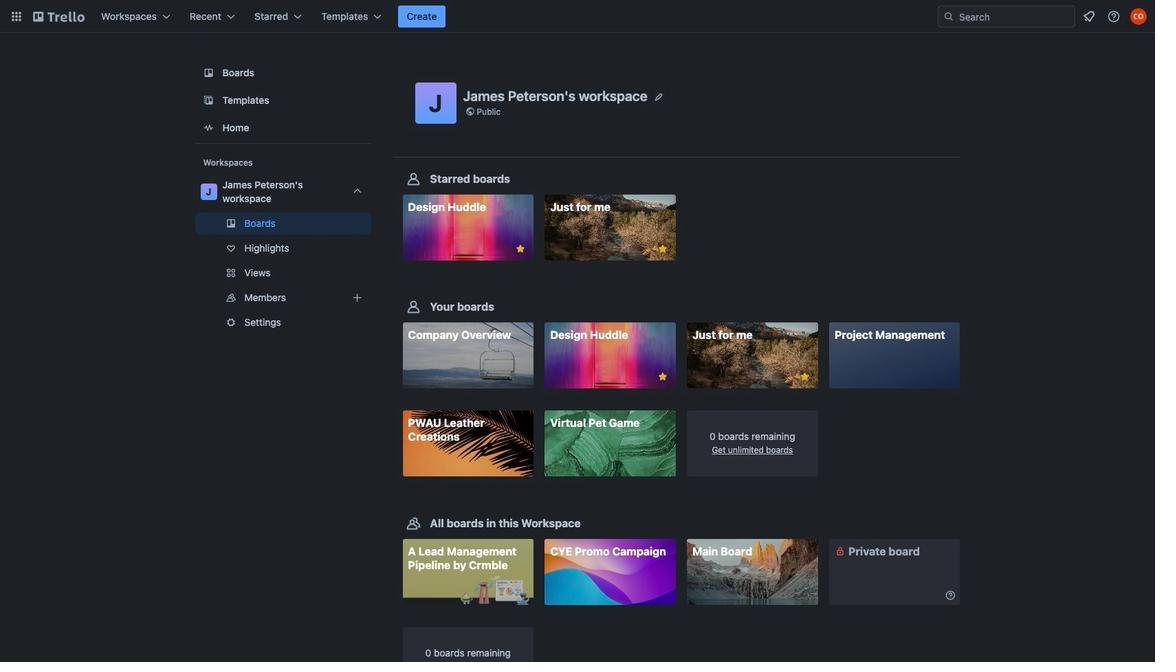 Task type: vqa. For each thing, say whether or not it's contained in the screenshot.
Click to star June 2024. It will show up at the top of your boards list. IMAGE at bottom right
no



Task type: describe. For each thing, give the bounding box(es) containing it.
christina overa (christinaovera) image
[[1131, 8, 1147, 25]]

search image
[[944, 11, 955, 22]]

1 horizontal spatial click to unstar this board. it will be removed from your starred list. image
[[799, 371, 811, 383]]

0 horizontal spatial click to unstar this board. it will be removed from your starred list. image
[[515, 243, 527, 255]]

open information menu image
[[1107, 10, 1121, 23]]

0 vertical spatial sm image
[[834, 545, 847, 558]]

home image
[[200, 120, 217, 136]]



Task type: locate. For each thing, give the bounding box(es) containing it.
1 click to unstar this board. it will be removed from your starred list. image from the top
[[657, 243, 669, 255]]

template board image
[[200, 92, 217, 109]]

primary element
[[0, 0, 1156, 33]]

Search field
[[955, 7, 1075, 26]]

board image
[[200, 65, 217, 81]]

0 notifications image
[[1081, 8, 1098, 25]]

2 click to unstar this board. it will be removed from your starred list. image from the top
[[657, 371, 669, 383]]

sm image
[[834, 545, 847, 558], [944, 589, 958, 602]]

0 vertical spatial click to unstar this board. it will be removed from your starred list. image
[[515, 243, 527, 255]]

back to home image
[[33, 6, 85, 28]]

1 horizontal spatial sm image
[[944, 589, 958, 602]]

click to unstar this board. it will be removed from your starred list. image
[[657, 243, 669, 255], [657, 371, 669, 383]]

1 vertical spatial click to unstar this board. it will be removed from your starred list. image
[[799, 371, 811, 383]]

0 vertical spatial click to unstar this board. it will be removed from your starred list. image
[[657, 243, 669, 255]]

1 vertical spatial sm image
[[944, 589, 958, 602]]

add image
[[349, 290, 366, 306]]

0 horizontal spatial sm image
[[834, 545, 847, 558]]

1 vertical spatial click to unstar this board. it will be removed from your starred list. image
[[657, 371, 669, 383]]

click to unstar this board. it will be removed from your starred list. image
[[515, 243, 527, 255], [799, 371, 811, 383]]



